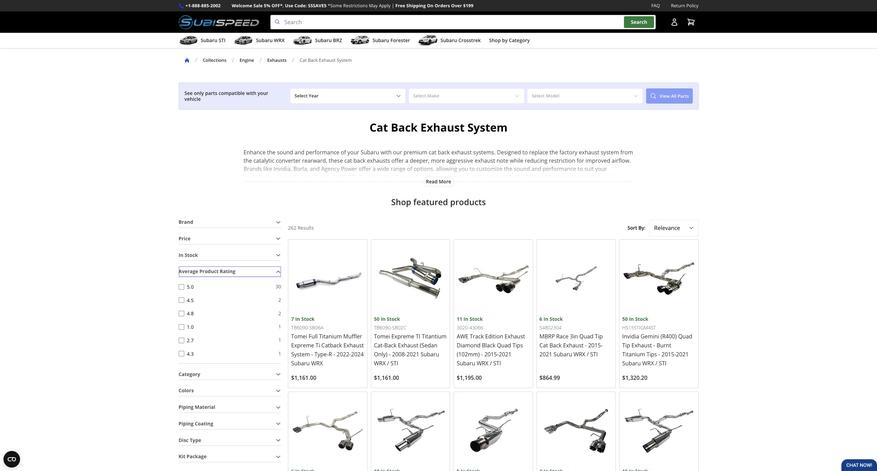 Task type: vqa. For each thing, say whether or not it's contained in the screenshot.
additional
yes



Task type: describe. For each thing, give the bounding box(es) containing it.
sti for invidia gemini (r400) quad tip exhaust - burnt titanium tips - 2015-2021 subaru wrx / sti
[[659, 360, 666, 367]]

2 horizontal spatial with
[[421, 174, 432, 181]]

to right you
[[470, 165, 475, 173]]

crosstrek inside enhance the sound and performance of your subaru with our premium cat back exhaust systems. designed to replace the factory exhaust system from the catalytic converter rearward, these cat back exhausts offer a deeper, more aggressive exhaust note while reducing restriction for improved airflow. brands like invidia, borla, and agency power offer a wide range of options, allowing you to customize the sound and performance to suit your preferences. upgrade your subaru wrx, sti, forester, and crosstrek with these cat back exhausts to unlock additional horsepower, torque, and an exhilarating driving experience.
[[395, 174, 419, 181]]

enhance the sound and performance of your subaru with our premium cat back exhaust systems. designed to replace the factory exhaust system from the catalytic converter rearward, these cat back exhausts offer a deeper, more aggressive exhaust note while reducing restriction for improved airflow. brands like invidia, borla, and agency power offer a wide range of options, allowing you to customize the sound and performance to suit your preferences. upgrade your subaru wrx, sti, forester, and crosstrek with these cat back exhausts to unlock additional horsepower, torque, and an exhilarating driving experience.
[[244, 149, 633, 189]]

5.0
[[187, 284, 194, 290]]

262
[[288, 225, 296, 231]]

you
[[459, 165, 468, 173]]

free
[[395, 2, 405, 9]]

our
[[393, 149, 402, 156]]

in inside 'dropdown button'
[[179, 252, 183, 258]]

factory
[[559, 149, 577, 156]]

rating
[[220, 268, 235, 275]]

1 for 4.3
[[278, 350, 281, 357]]

1 horizontal spatial back
[[438, 149, 450, 156]]

disc type button
[[179, 435, 281, 446]]

to down customize
[[496, 174, 501, 181]]

in for mbrp race 3in quad tip cat back exhaust - 2015- 2021 subaru wrx / sti
[[544, 316, 548, 323]]

converter
[[276, 157, 301, 165]]

$1,161.00 for subaru
[[291, 374, 316, 382]]

|
[[392, 2, 394, 9]]

exhaust inside the "11 in stock 3020-43066 awe track edition exhaust diamond black quad tips (102mm) - 2015-2021 subaru wrx / sti"
[[505, 333, 525, 340]]

subaru up the wide
[[361, 149, 379, 156]]

return
[[671, 2, 685, 9]]

stock for tomei expreme ti titantium cat-back exhaust (sedan only) - 2008-2021 subaru wrx / sti
[[387, 316, 400, 323]]

2021 for (sedan
[[407, 351, 419, 358]]

1 for 2.7
[[278, 337, 281, 344]]

$199
[[463, 2, 473, 9]]

and up converter
[[295, 149, 304, 156]]

your up experience.
[[301, 174, 313, 181]]

sb06a
[[309, 325, 323, 331]]

1 horizontal spatial exhaust
[[475, 157, 495, 165]]

options,
[[414, 165, 434, 173]]

on
[[427, 2, 433, 9]]

/ inside 50 in stock tb6090-sb02c tomei expreme ti titantium cat-back exhaust (sedan only) - 2008-2021 subaru wrx / sti
[[387, 360, 389, 367]]

exhausts
[[267, 57, 287, 63]]

2 vertical spatial back
[[458, 174, 470, 181]]

replace
[[529, 149, 548, 156]]

2015- inside "6 in stock s4802304 mbrp race 3in quad tip cat back exhaust - 2015- 2021 subaru wrx / sti"
[[588, 342, 603, 349]]

in for tomei full titanium muffler expreme ti catback exhaust system - type-r - 2022-2024 subaru wrx
[[295, 316, 300, 323]]

sale
[[253, 2, 263, 9]]

2015- for exhaust
[[484, 351, 499, 358]]

apply
[[379, 2, 391, 9]]

a subaru sti thumbnail image image
[[179, 35, 198, 46]]

2 horizontal spatial system
[[467, 120, 508, 135]]

results
[[298, 225, 314, 231]]

tomei full titanium muffler expreme ti catback exhaust system - type-r - 2022-2024 subaru wrx image
[[291, 243, 364, 316]]

subaru right the a subaru crosstrek thumbnail image
[[440, 37, 457, 44]]

systems.
[[473, 149, 496, 156]]

engine
[[240, 57, 254, 63]]

suit
[[584, 165, 594, 173]]

exhaust inside 50 in stock tb6090-sb02c tomei expreme ti titantium cat-back exhaust (sedan only) - 2008-2021 subaru wrx / sti
[[398, 342, 418, 349]]

brz
[[333, 37, 342, 44]]

2 for 4.5
[[278, 297, 281, 303]]

crosstrek inside dropdown button
[[458, 37, 481, 44]]

faq
[[651, 2, 660, 9]]

50 for tomei expreme ti titantium cat-back exhaust (sedan only) - 2008-2021 subaru wrx / sti
[[374, 316, 379, 323]]

exhaust inside 50 in stock hs15stigm4st invidia gemini (r400) quad tip exhaust - burnt titanium tips - 2015-2021 subaru wrx / sti
[[632, 342, 652, 349]]

1 vertical spatial sound
[[514, 165, 530, 173]]

tips inside the "11 in stock 3020-43066 awe track edition exhaust diamond black quad tips (102mm) - 2015-2021 subaru wrx / sti"
[[512, 342, 523, 349]]

with inside see only parts compatible with your vehicle
[[246, 90, 256, 96]]

Select... button
[[650, 220, 698, 237]]

4.8 button
[[179, 311, 184, 317]]

stock for tomei full titanium muffler expreme ti catback exhaust system - type-r - 2022-2024 subaru wrx
[[301, 316, 314, 323]]

+1-
[[185, 2, 192, 9]]

subaru sti
[[201, 37, 226, 44]]

50 for invidia gemini (r400) quad tip exhaust - burnt titanium tips - 2015-2021 subaru wrx / sti
[[622, 316, 628, 323]]

type-
[[314, 351, 329, 358]]

1 for 1.0
[[278, 324, 281, 330]]

and left an
[[603, 174, 613, 181]]

1 vertical spatial exhausts
[[472, 174, 495, 181]]

1 vertical spatial with
[[381, 149, 392, 156]]

return policy link
[[671, 2, 698, 9]]

diamond
[[457, 342, 480, 349]]

888-
[[192, 2, 201, 9]]

2021 inside "6 in stock s4802304 mbrp race 3in quad tip cat back exhaust - 2015- 2021 subaru wrx / sti"
[[539, 351, 552, 358]]

parts
[[205, 90, 217, 96]]

0 vertical spatial of
[[341, 149, 346, 156]]

subaru up 'collections'
[[201, 37, 217, 44]]

s4802304
[[539, 325, 561, 331]]

*some
[[328, 2, 342, 9]]

upgrade
[[277, 174, 300, 181]]

2015- for tip
[[662, 351, 676, 358]]

1 horizontal spatial a
[[405, 157, 408, 165]]

subaru crosstrek button
[[418, 34, 481, 48]]

the up unlock
[[504, 165, 512, 173]]

1.0
[[187, 324, 194, 330]]

quad for (r400)
[[678, 333, 692, 340]]

type
[[190, 437, 201, 444]]

to up while in the top of the page
[[522, 149, 528, 156]]

piping for piping coating
[[179, 421, 194, 427]]

4.3 button
[[179, 351, 184, 357]]

kit package
[[179, 454, 207, 460]]

search button
[[624, 16, 654, 28]]

package
[[187, 454, 207, 460]]

wrx inside 50 in stock tb6090-sb02c tomei expreme ti titantium cat-back exhaust (sedan only) - 2008-2021 subaru wrx / sti
[[374, 360, 386, 367]]

11 in stock 3020-43066 awe track edition exhaust diamond black quad tips (102mm) - 2015-2021 subaru wrx / sti
[[457, 316, 525, 367]]

stock for mbrp race 3in quad tip cat back exhaust - 2015- 2021 subaru wrx / sti
[[550, 316, 563, 323]]

stock inside 'dropdown button'
[[185, 252, 198, 258]]

full
[[309, 333, 318, 340]]

invidia
[[622, 333, 639, 340]]

5.0 button
[[179, 284, 184, 290]]

category
[[179, 371, 200, 378]]

cat-
[[374, 342, 384, 349]]

price button
[[179, 234, 281, 244]]

invidia n1 dual exhaust (titanium tips) - 2015-2021 subaru wrx / sti / 2014-2018 forester image
[[622, 395, 695, 468]]

0 vertical spatial cat back exhaust system
[[300, 57, 352, 63]]

enhance
[[244, 149, 266, 156]]

piping for piping material
[[179, 404, 194, 411]]

tip for invidia gemini (r400) quad tip exhaust - burnt titanium tips - 2015-2021 subaru wrx / sti
[[622, 342, 630, 349]]

hs15stigm4st
[[622, 325, 656, 331]]

back inside "6 in stock s4802304 mbrp race 3in quad tip cat back exhaust - 2015- 2021 subaru wrx / sti"
[[549, 342, 562, 349]]

select... image
[[688, 225, 694, 231]]

(r400)
[[661, 333, 677, 340]]

0 horizontal spatial performance
[[306, 149, 339, 156]]

range
[[391, 165, 406, 173]]

wrx inside the "11 in stock 3020-43066 awe track edition exhaust diamond black quad tips (102mm) - 2015-2021 subaru wrx / sti"
[[477, 360, 488, 367]]

0 horizontal spatial offer
[[359, 165, 371, 173]]

awe track edition exhaust chrome silver quad tips (102mm) - 2015-2021 subaru wrx / sti image
[[539, 395, 613, 468]]

brands
[[244, 165, 262, 173]]

brand button
[[179, 217, 281, 228]]

colors
[[179, 388, 194, 394]]

/ inside 50 in stock hs15stigm4st invidia gemini (r400) quad tip exhaust - burnt titanium tips - 2015-2021 subaru wrx / sti
[[655, 360, 657, 367]]

more
[[431, 157, 445, 165]]

Select Model button
[[528, 89, 643, 103]]

unlock
[[503, 174, 520, 181]]

subaru forester
[[372, 37, 410, 44]]

2021 for titanium
[[676, 351, 689, 358]]

/ inside "6 in stock s4802304 mbrp race 3in quad tip cat back exhaust - 2015- 2021 subaru wrx / sti"
[[587, 351, 589, 358]]

4.3
[[187, 351, 194, 357]]

tb6090- for full
[[291, 325, 309, 331]]

- inside the "11 in stock 3020-43066 awe track edition exhaust diamond black quad tips (102mm) - 2015-2021 subaru wrx / sti"
[[481, 351, 483, 358]]

by:
[[638, 225, 645, 231]]

subaru sti button
[[179, 34, 226, 48]]

allowing
[[436, 165, 457, 173]]

featured
[[413, 196, 448, 208]]

your up power
[[347, 149, 359, 156]]

piping material button
[[179, 402, 281, 413]]

subaru left forester
[[372, 37, 389, 44]]

2.7 button
[[179, 338, 184, 343]]

(102mm)
[[457, 351, 480, 358]]

/ inside the "11 in stock 3020-43066 awe track edition exhaust diamond black quad tips (102mm) - 2015-2021 subaru wrx / sti"
[[490, 360, 492, 367]]

mbrp
[[539, 333, 555, 340]]

shop for shop featured products
[[391, 196, 411, 208]]

and down reducing
[[531, 165, 541, 173]]

1.0 button
[[179, 325, 184, 330]]

muffler
[[343, 333, 362, 340]]

7
[[291, 316, 294, 323]]

subaru brz
[[315, 37, 342, 44]]

driving
[[275, 182, 293, 189]]

awe track edition exhaust diamond black quad tips (102mm) - 2015-2021 subaru wrx / sti image
[[457, 243, 530, 316]]

0 horizontal spatial exhausts
[[367, 157, 390, 165]]

0 horizontal spatial back
[[353, 157, 365, 165]]

stock for awe track edition exhaust diamond black quad tips (102mm) - 2015-2021 subaru wrx / sti
[[470, 316, 483, 323]]

open widget image
[[3, 451, 20, 468]]

horsepower,
[[549, 174, 581, 181]]

wrx inside "6 in stock s4802304 mbrp race 3in quad tip cat back exhaust - 2015- 2021 subaru wrx / sti"
[[574, 351, 585, 358]]

tips inside 50 in stock hs15stigm4st invidia gemini (r400) quad tip exhaust - burnt titanium tips - 2015-2021 subaru wrx / sti
[[646, 351, 657, 358]]

subaru right a subaru wrx thumbnail image
[[256, 37, 273, 44]]

airflow.
[[612, 157, 631, 165]]

shipping
[[406, 2, 426, 9]]

back inside 50 in stock tb6090-sb02c tomei expreme ti titantium cat-back exhaust (sedan only) - 2008-2021 subaru wrx / sti
[[384, 342, 396, 349]]

the up brands
[[244, 157, 252, 165]]

6
[[539, 316, 542, 323]]

2 horizontal spatial cat
[[449, 174, 457, 181]]

3in
[[570, 333, 578, 340]]

$864.99
[[539, 374, 560, 382]]



Task type: locate. For each thing, give the bounding box(es) containing it.
1 horizontal spatial quad
[[579, 333, 593, 340]]

1 vertical spatial back
[[353, 157, 365, 165]]

0 vertical spatial cat
[[300, 57, 307, 63]]

1 horizontal spatial system
[[337, 57, 352, 63]]

2 $1,161.00 from the left
[[374, 374, 399, 382]]

2 50 from the left
[[622, 316, 628, 323]]

2 horizontal spatial exhaust
[[579, 149, 599, 156]]

2021 inside 50 in stock tb6090-sb02c tomei expreme ti titantium cat-back exhaust (sedan only) - 2008-2021 subaru wrx / sti
[[407, 351, 419, 358]]

1 horizontal spatial $1,161.00
[[374, 374, 399, 382]]

1 horizontal spatial tomei
[[374, 333, 390, 340]]

experience.
[[294, 182, 324, 189]]

0 horizontal spatial cat back exhaust system
[[300, 57, 352, 63]]

reducing
[[525, 157, 547, 165]]

0 vertical spatial tips
[[512, 342, 523, 349]]

sti inside 50 in stock tb6090-sb02c tomei expreme ti titantium cat-back exhaust (sedan only) - 2008-2021 subaru wrx / sti
[[391, 360, 398, 367]]

disc
[[179, 437, 189, 444]]

subaru down agency
[[314, 174, 333, 181]]

exhausts up the wide
[[367, 157, 390, 165]]

a subaru brz thumbnail image image
[[293, 35, 312, 46]]

2 vertical spatial system
[[291, 351, 310, 358]]

in inside the "11 in stock 3020-43066 awe track edition exhaust diamond black quad tips (102mm) - 2015-2021 subaru wrx / sti"
[[464, 316, 468, 323]]

2 for 4.8
[[278, 310, 281, 317]]

a down premium
[[405, 157, 408, 165]]

off*.
[[272, 2, 284, 9]]

50 inside 50 in stock tb6090-sb02c tomei expreme ti titantium cat-back exhaust (sedan only) - 2008-2021 subaru wrx / sti
[[374, 316, 379, 323]]

2021 down the mbrp
[[539, 351, 552, 358]]

2 horizontal spatial 2015-
[[662, 351, 676, 358]]

1 horizontal spatial cat
[[429, 149, 436, 156]]

cat back exhaust system down subaru brz
[[300, 57, 352, 63]]

4.5 button
[[179, 298, 184, 303]]

code:
[[294, 2, 307, 9]]

wrx,
[[334, 174, 347, 181]]

piping up disc
[[179, 421, 194, 427]]

a subaru forester thumbnail image image
[[350, 35, 370, 46]]

button image
[[670, 18, 678, 26]]

Select Make button
[[409, 89, 524, 103]]

50
[[374, 316, 379, 323], [622, 316, 628, 323]]

cat up more
[[429, 149, 436, 156]]

search
[[631, 19, 647, 25]]

2 horizontal spatial back
[[458, 174, 470, 181]]

1 tomei from the left
[[291, 333, 307, 340]]

43066
[[469, 325, 483, 331]]

1 piping from the top
[[179, 404, 194, 411]]

cat up power
[[344, 157, 352, 165]]

by
[[502, 37, 508, 44]]

2015-
[[588, 342, 603, 349], [484, 351, 499, 358], [662, 351, 676, 358]]

0 vertical spatial 2
[[278, 297, 281, 303]]

0 vertical spatial performance
[[306, 149, 339, 156]]

subaru down full
[[291, 360, 310, 367]]

2 left 7
[[278, 310, 281, 317]]

search input field
[[270, 15, 656, 29]]

compatible
[[219, 90, 245, 96]]

stock up sb02c
[[387, 316, 400, 323]]

back up power
[[353, 157, 365, 165]]

see
[[184, 90, 193, 96]]

back down you
[[458, 174, 470, 181]]

- inside 50 in stock tb6090-sb02c tomei expreme ti titantium cat-back exhaust (sedan only) - 2008-2021 subaru wrx / sti
[[389, 351, 391, 358]]

2 horizontal spatial cat
[[539, 342, 548, 349]]

like
[[263, 165, 272, 173]]

1 $1,161.00 from the left
[[291, 374, 316, 382]]

$1,161.00 down only)
[[374, 374, 399, 382]]

$1,161.00 down type-
[[291, 374, 316, 382]]

0 vertical spatial expreme
[[391, 333, 414, 340]]

1 horizontal spatial cat
[[369, 120, 388, 135]]

tomei inside 7 in stock tb6090-sb06a tomei full titanium muffler expreme ti catback exhaust system - type-r - 2022-2024 subaru wrx
[[291, 333, 307, 340]]

a subaru wrx thumbnail image image
[[234, 35, 253, 46]]

2015- inside the "11 in stock 3020-43066 awe track edition exhaust diamond black quad tips (102mm) - 2015-2021 subaru wrx / sti"
[[484, 351, 499, 358]]

exhaust down the 3in
[[563, 342, 584, 349]]

tomei inside 50 in stock tb6090-sb02c tomei expreme ti titantium cat-back exhaust (sedan only) - 2008-2021 subaru wrx / sti
[[374, 333, 390, 340]]

stock inside the "11 in stock 3020-43066 awe track edition exhaust diamond black quad tips (102mm) - 2015-2021 subaru wrx / sti"
[[470, 316, 483, 323]]

in right 6 at the bottom right
[[544, 316, 548, 323]]

titanium up catback
[[319, 333, 342, 340]]

1 vertical spatial system
[[467, 120, 508, 135]]

back up more
[[438, 149, 450, 156]]

2021 inside the "11 in stock 3020-43066 awe track edition exhaust diamond black quad tips (102mm) - 2015-2021 subaru wrx / sti"
[[499, 351, 511, 358]]

invidia n1 dual exhaust (stainless tips) - 2015-2021 subaru wrx / sti / 2014-2018 forester image
[[374, 395, 447, 468]]

invidia gemini (r400) quad tip exhaust - burnt titanium tips - 2015-2021 subaru wrx / sti image
[[622, 243, 695, 316]]

only)
[[374, 351, 387, 358]]

quad inside "6 in stock s4802304 mbrp race 3in quad tip cat back exhaust - 2015- 2021 subaru wrx / sti"
[[579, 333, 593, 340]]

tb6090- up the cat-
[[374, 325, 392, 331]]

faq link
[[651, 2, 660, 9]]

in right 7
[[295, 316, 300, 323]]

0 vertical spatial shop
[[489, 37, 501, 44]]

mbrp race 3in quad tip cat back exhaust - 2015-2021 subaru wrx / sti image
[[539, 243, 613, 316], [291, 395, 364, 468]]

use
[[285, 2, 293, 9]]

885-
[[201, 2, 210, 9]]

1 horizontal spatial performance
[[543, 165, 576, 173]]

2 piping from the top
[[179, 421, 194, 427]]

subaru left brz at the top left of the page
[[315, 37, 332, 44]]

performance down restriction on the right top of the page
[[543, 165, 576, 173]]

offer down our
[[391, 157, 404, 165]]

2021 down ti
[[407, 351, 419, 358]]

1 vertical spatial titanium
[[622, 351, 645, 358]]

average product rating
[[179, 268, 235, 275]]

tomei expreme ti titantium cat-back exhaust (sedan only) - 2008-2021 subaru wrx / sti image
[[374, 243, 447, 316]]

system
[[601, 149, 619, 156]]

0 vertical spatial back
[[438, 149, 450, 156]]

tip down invidia
[[622, 342, 630, 349]]

back down subaru brz dropdown button
[[308, 57, 318, 63]]

tb6090- inside 7 in stock tb6090-sb06a tomei full titanium muffler expreme ti catback exhaust system - type-r - 2022-2024 subaru wrx
[[291, 325, 309, 331]]

1 vertical spatial 1
[[278, 337, 281, 344]]

shop for shop by category
[[489, 37, 501, 44]]

wrx up exhausts
[[274, 37, 285, 44]]

sti,
[[349, 174, 358, 181]]

0 vertical spatial sound
[[277, 149, 293, 156]]

deeper,
[[410, 157, 430, 165]]

0 horizontal spatial tips
[[512, 342, 523, 349]]

system down brz at the top left of the page
[[337, 57, 352, 63]]

0 horizontal spatial sound
[[277, 149, 293, 156]]

4 2021 from the left
[[676, 351, 689, 358]]

2 tb6090- from the left
[[374, 325, 392, 331]]

stock inside "6 in stock s4802304 mbrp race 3in quad tip cat back exhaust - 2015- 2021 subaru wrx / sti"
[[550, 316, 563, 323]]

invidia n1 resonated single exit cat back exhaust (titanium tip) - 2015-2021 subaru wrx / sti image
[[457, 395, 530, 468]]

in for invidia gemini (r400) quad tip exhaust - burnt titanium tips - 2015-2021 subaru wrx / sti
[[629, 316, 634, 323]]

catalytic
[[253, 157, 274, 165]]

in down price
[[179, 252, 183, 258]]

titanium inside 50 in stock hs15stigm4st invidia gemini (r400) quad tip exhaust - burnt titanium tips - 2015-2021 subaru wrx / sti
[[622, 351, 645, 358]]

0 vertical spatial titanium
[[319, 333, 342, 340]]

2 horizontal spatial quad
[[678, 333, 692, 340]]

sti for tomei expreme ti titantium cat-back exhaust (sedan only) - 2008-2021 subaru wrx / sti
[[391, 360, 398, 367]]

stock up s4802304
[[550, 316, 563, 323]]

1 horizontal spatial exhausts
[[472, 174, 495, 181]]

$1,161.00
[[291, 374, 316, 382], [374, 374, 399, 382]]

expreme inside 7 in stock tb6090-sb06a tomei full titanium muffler expreme ti catback exhaust system - type-r - 2022-2024 subaru wrx
[[291, 342, 314, 349]]

$1,195.00
[[457, 374, 482, 382]]

50 up the cat-
[[374, 316, 379, 323]]

subaru wrx
[[256, 37, 285, 44]]

from
[[620, 149, 633, 156]]

expreme
[[391, 333, 414, 340], [291, 342, 314, 349]]

0 vertical spatial offer
[[391, 157, 404, 165]]

0 vertical spatial crosstrek
[[458, 37, 481, 44]]

0 vertical spatial 1
[[278, 324, 281, 330]]

sound down while in the top of the page
[[514, 165, 530, 173]]

crosstrek
[[458, 37, 481, 44], [395, 174, 419, 181]]

0 horizontal spatial these
[[329, 157, 343, 165]]

sti
[[219, 37, 226, 44], [590, 351, 598, 358], [391, 360, 398, 367], [493, 360, 501, 367], [659, 360, 666, 367]]

performance up rearward,
[[306, 149, 339, 156]]

0 vertical spatial piping
[[179, 404, 194, 411]]

borla,
[[293, 165, 308, 173]]

0 horizontal spatial quad
[[497, 342, 511, 349]]

welcome
[[232, 2, 252, 9]]

0 horizontal spatial mbrp race 3in quad tip cat back exhaust - 2015-2021 subaru wrx / sti image
[[291, 395, 364, 468]]

with right "compatible"
[[246, 90, 256, 96]]

1 horizontal spatial shop
[[489, 37, 501, 44]]

subispeed logo image
[[179, 15, 259, 29]]

these
[[329, 157, 343, 165], [433, 174, 448, 181]]

2002
[[210, 2, 221, 9]]

2021 for tips
[[499, 351, 511, 358]]

1 vertical spatial piping
[[179, 421, 194, 427]]

the up catalytic
[[267, 149, 276, 156]]

stock inside 50 in stock hs15stigm4st invidia gemini (r400) quad tip exhaust - burnt titanium tips - 2015-2021 subaru wrx / sti
[[635, 316, 648, 323]]

11
[[457, 316, 462, 323]]

in up the cat-
[[381, 316, 386, 323]]

tip for mbrp race 3in quad tip cat back exhaust - 2015- 2021 subaru wrx / sti
[[595, 333, 603, 340]]

tip right the 3in
[[595, 333, 603, 340]]

2021 down (r400)
[[676, 351, 689, 358]]

1 horizontal spatial tips
[[646, 351, 657, 358]]

select year image
[[396, 93, 401, 99]]

in right 11
[[464, 316, 468, 323]]

stock up 43066
[[470, 316, 483, 323]]

in inside 50 in stock hs15stigm4st invidia gemini (r400) quad tip exhaust - burnt titanium tips - 2015-2021 subaru wrx / sti
[[629, 316, 634, 323]]

subaru inside 50 in stock tb6090-sb02c tomei expreme ti titantium cat-back exhaust (sedan only) - 2008-2021 subaru wrx / sti
[[421, 351, 439, 358]]

quad inside the "11 in stock 3020-43066 awe track edition exhaust diamond black quad tips (102mm) - 2015-2021 subaru wrx / sti"
[[497, 342, 511, 349]]

0 horizontal spatial tip
[[595, 333, 603, 340]]

1 horizontal spatial mbrp race 3in quad tip cat back exhaust - 2015-2021 subaru wrx / sti image
[[539, 243, 613, 316]]

kit
[[179, 454, 185, 460]]

sti inside the "11 in stock 3020-43066 awe track edition exhaust diamond black quad tips (102mm) - 2015-2021 subaru wrx / sti"
[[493, 360, 501, 367]]

sti inside "6 in stock s4802304 mbrp race 3in quad tip cat back exhaust - 2015- 2021 subaru wrx / sti"
[[590, 351, 598, 358]]

2 vertical spatial 1
[[278, 350, 281, 357]]

1 horizontal spatial crosstrek
[[458, 37, 481, 44]]

- inside "6 in stock s4802304 mbrp race 3in quad tip cat back exhaust - 2015- 2021 subaru wrx / sti"
[[585, 342, 587, 349]]

an
[[614, 174, 621, 181]]

1 vertical spatial crosstrek
[[395, 174, 419, 181]]

cat back exhaust system up more
[[369, 120, 508, 135]]

ti
[[416, 333, 420, 340]]

2 2021 from the left
[[499, 351, 511, 358]]

shop left featured
[[391, 196, 411, 208]]

piping inside 'dropdown button'
[[179, 404, 194, 411]]

with left our
[[381, 149, 392, 156]]

0 horizontal spatial titanium
[[319, 333, 342, 340]]

a subaru crosstrek thumbnail image image
[[418, 35, 438, 46]]

edition
[[485, 333, 503, 340]]

shop
[[489, 37, 501, 44], [391, 196, 411, 208]]

2 vertical spatial cat
[[539, 342, 548, 349]]

invidia,
[[274, 165, 292, 173]]

$1,161.00 for sti
[[374, 374, 399, 382]]

1 horizontal spatial offer
[[391, 157, 404, 165]]

0 horizontal spatial 2015-
[[484, 351, 499, 358]]

the up restriction on the right top of the page
[[550, 149, 558, 156]]

kit package button
[[179, 452, 281, 463]]

2022-
[[337, 351, 351, 358]]

subaru down (102mm)
[[457, 360, 475, 367]]

sort
[[628, 225, 637, 231]]

material
[[195, 404, 215, 411]]

1 vertical spatial cat
[[369, 120, 388, 135]]

0 horizontal spatial cat
[[300, 57, 307, 63]]

system left type-
[[291, 351, 310, 358]]

improved
[[586, 157, 610, 165]]

Select Year button
[[290, 89, 406, 103]]

1 horizontal spatial with
[[381, 149, 392, 156]]

tomei for cat-
[[374, 333, 390, 340]]

expreme inside 50 in stock tb6090-sb02c tomei expreme ti titantium cat-back exhaust (sedan only) - 2008-2021 subaru wrx / sti
[[391, 333, 414, 340]]

0 horizontal spatial tomei
[[291, 333, 307, 340]]

sti inside subaru sti dropdown button
[[219, 37, 226, 44]]

1 vertical spatial mbrp race 3in quad tip cat back exhaust - 2015-2021 subaru wrx / sti image
[[291, 395, 364, 468]]

50 up hs15stigm4st
[[622, 316, 628, 323]]

tomei up the cat-
[[374, 333, 390, 340]]

aggressive
[[446, 157, 473, 165]]

exhaust inside "6 in stock s4802304 mbrp race 3in quad tip cat back exhaust - 2015- 2021 subaru wrx / sti"
[[563, 342, 584, 349]]

subaru up the $1,320.20
[[622, 360, 641, 367]]

wrx down the 3in
[[574, 351, 585, 358]]

1 vertical spatial tips
[[646, 351, 657, 358]]

customize
[[476, 165, 502, 173]]

in up hs15stigm4st
[[629, 316, 634, 323]]

4.8
[[187, 311, 194, 317]]

select make image
[[515, 93, 520, 99]]

2 1 from the top
[[278, 337, 281, 344]]

1 tb6090- from the left
[[291, 325, 309, 331]]

wrx inside dropdown button
[[274, 37, 285, 44]]

tomei left full
[[291, 333, 307, 340]]

sti for awe track edition exhaust diamond black quad tips (102mm) - 2015-2021 subaru wrx / sti
[[493, 360, 501, 367]]

read more
[[426, 179, 451, 185]]

exhausts
[[367, 157, 390, 165], [472, 174, 495, 181]]

exhaust down the muffler
[[343, 342, 364, 349]]

1 vertical spatial a
[[373, 165, 376, 173]]

in stock
[[179, 252, 198, 258]]

power
[[341, 165, 357, 173]]

these up agency
[[329, 157, 343, 165]]

1 vertical spatial 2
[[278, 310, 281, 317]]

1 vertical spatial of
[[407, 165, 412, 173]]

ti
[[316, 342, 320, 349]]

back up our
[[391, 120, 418, 135]]

and down the wide
[[384, 174, 393, 181]]

0 vertical spatial system
[[337, 57, 352, 63]]

0 horizontal spatial a
[[373, 165, 376, 173]]

1 horizontal spatial sound
[[514, 165, 530, 173]]

subaru inside 50 in stock hs15stigm4st invidia gemini (r400) quad tip exhaust - burnt titanium tips - 2015-2021 subaru wrx / sti
[[622, 360, 641, 367]]

1 horizontal spatial expreme
[[391, 333, 414, 340]]

1 2021 from the left
[[407, 351, 419, 358]]

/
[[195, 56, 197, 64], [232, 56, 234, 64], [260, 56, 262, 64], [292, 56, 294, 64], [587, 351, 589, 358], [387, 360, 389, 367], [490, 360, 492, 367], [655, 360, 657, 367]]

0 vertical spatial mbrp race 3in quad tip cat back exhaust - 2015-2021 subaru wrx / sti image
[[539, 243, 613, 316]]

1
[[278, 324, 281, 330], [278, 337, 281, 344], [278, 350, 281, 357]]

exhilarating
[[244, 182, 274, 189]]

1 vertical spatial expreme
[[291, 342, 314, 349]]

read
[[426, 179, 438, 185]]

3 2021 from the left
[[539, 351, 552, 358]]

1 horizontal spatial tip
[[622, 342, 630, 349]]

wrx down only)
[[374, 360, 386, 367]]

shop inside dropdown button
[[489, 37, 501, 44]]

0 vertical spatial with
[[246, 90, 256, 96]]

in inside 7 in stock tb6090-sb06a tomei full titanium muffler expreme ti catback exhaust system - type-r - 2022-2024 subaru wrx
[[295, 316, 300, 323]]

50 in stock hs15stigm4st invidia gemini (r400) quad tip exhaust - burnt titanium tips - 2015-2021 subaru wrx / sti
[[622, 316, 692, 367]]

rearward,
[[302, 157, 327, 165]]

0 vertical spatial these
[[329, 157, 343, 165]]

to down for
[[578, 165, 583, 173]]

subaru inside 7 in stock tb6090-sb06a tomei full titanium muffler expreme ti catback exhaust system - type-r - 2022-2024 subaru wrx
[[291, 360, 310, 367]]

6 in stock s4802304 mbrp race 3in quad tip cat back exhaust - 2015- 2021 subaru wrx / sti
[[539, 316, 603, 358]]

3 1 from the top
[[278, 350, 281, 357]]

stock for invidia gemini (r400) quad tip exhaust - burnt titanium tips - 2015-2021 subaru wrx / sti
[[635, 316, 648, 323]]

system inside 7 in stock tb6090-sb06a tomei full titanium muffler expreme ti catback exhaust system - type-r - 2022-2024 subaru wrx
[[291, 351, 310, 358]]

stock up sb06a
[[301, 316, 314, 323]]

1 horizontal spatial 2015-
[[588, 342, 603, 349]]

piping inside dropdown button
[[179, 421, 194, 427]]

piping down the colors
[[179, 404, 194, 411]]

1 horizontal spatial these
[[433, 174, 448, 181]]

crosstrek down search input field at top
[[458, 37, 481, 44]]

quad for 3in
[[579, 333, 593, 340]]

1 50 from the left
[[374, 316, 379, 323]]

tomei for expreme
[[291, 333, 307, 340]]

1 1 from the top
[[278, 324, 281, 330]]

in inside "6 in stock s4802304 mbrp race 3in quad tip cat back exhaust - 2015- 2021 subaru wrx / sti"
[[544, 316, 548, 323]]

stock inside 7 in stock tb6090-sb06a tomei full titanium muffler expreme ti catback exhaust system - type-r - 2022-2024 subaru wrx
[[301, 316, 314, 323]]

50 inside 50 in stock hs15stigm4st invidia gemini (r400) quad tip exhaust - burnt titanium tips - 2015-2021 subaru wrx / sti
[[622, 316, 628, 323]]

in for tomei expreme ti titantium cat-back exhaust (sedan only) - 2008-2021 subaru wrx / sti
[[381, 316, 386, 323]]

stock up the average
[[185, 252, 198, 258]]

and down rearward,
[[310, 165, 320, 173]]

2015- inside 50 in stock hs15stigm4st invidia gemini (r400) quad tip exhaust - burnt titanium tips - 2015-2021 subaru wrx / sti
[[662, 351, 676, 358]]

titanium down invidia
[[622, 351, 645, 358]]

exhaust up 'aggressive'
[[451, 149, 472, 156]]

0 vertical spatial cat
[[429, 149, 436, 156]]

0 vertical spatial tip
[[595, 333, 603, 340]]

titanium inside 7 in stock tb6090-sb06a tomei full titanium muffler expreme ti catback exhaust system - type-r - 2022-2024 subaru wrx
[[319, 333, 342, 340]]

0 horizontal spatial of
[[341, 149, 346, 156]]

exhaust up more
[[420, 120, 465, 135]]

1 vertical spatial performance
[[543, 165, 576, 173]]

quad right (r400)
[[678, 333, 692, 340]]

tips right the black
[[512, 342, 523, 349]]

exhaust
[[319, 57, 336, 63], [420, 120, 465, 135], [505, 333, 525, 340], [343, 342, 364, 349], [398, 342, 418, 349], [563, 342, 584, 349], [632, 342, 652, 349]]

your down improved
[[595, 165, 607, 173]]

cat back exhaust system link
[[300, 57, 357, 63]]

tips
[[512, 342, 523, 349], [646, 351, 657, 358]]

quad inside 50 in stock hs15stigm4st invidia gemini (r400) quad tip exhaust - burnt titanium tips - 2015-2021 subaru wrx / sti
[[678, 333, 692, 340]]

a up forester,
[[373, 165, 376, 173]]

3020-
[[457, 325, 469, 331]]

exhaust down systems.
[[475, 157, 495, 165]]

0 horizontal spatial with
[[246, 90, 256, 96]]

2 tomei from the left
[[374, 333, 390, 340]]

tip inside "6 in stock s4802304 mbrp race 3in quad tip cat back exhaust - 2015- 2021 subaru wrx / sti"
[[595, 333, 603, 340]]

1 vertical spatial offer
[[359, 165, 371, 173]]

2 down 30
[[278, 297, 281, 303]]

premium
[[403, 149, 427, 156]]

category button
[[179, 369, 281, 380]]

1 vertical spatial cat back exhaust system
[[369, 120, 508, 135]]

cat
[[300, 57, 307, 63], [369, 120, 388, 135], [539, 342, 548, 349]]

of up power
[[341, 149, 346, 156]]

subaru inside the "11 in stock 3020-43066 awe track edition exhaust diamond black quad tips (102mm) - 2015-2021 subaru wrx / sti"
[[457, 360, 475, 367]]

product
[[199, 268, 219, 275]]

exhaust down subaru brz
[[319, 57, 336, 63]]

offer up forester,
[[359, 165, 371, 173]]

0 horizontal spatial system
[[291, 351, 310, 358]]

in inside 50 in stock tb6090-sb02c tomei expreme ti titantium cat-back exhaust (sedan only) - 2008-2021 subaru wrx / sti
[[381, 316, 386, 323]]

select model image
[[633, 93, 639, 99]]

wrx down type-
[[311, 360, 323, 367]]

cat down allowing
[[449, 174, 457, 181]]

0 horizontal spatial cat
[[344, 157, 352, 165]]

wrx inside 7 in stock tb6090-sb06a tomei full titanium muffler expreme ti catback exhaust system - type-r - 2022-2024 subaru wrx
[[311, 360, 323, 367]]

home image
[[184, 57, 190, 63]]

note
[[497, 157, 508, 165]]

in for awe track edition exhaust diamond black quad tips (102mm) - 2015-2021 subaru wrx / sti
[[464, 316, 468, 323]]

your inside see only parts compatible with your vehicle
[[258, 90, 268, 96]]

crosstrek down range
[[395, 174, 419, 181]]

subaru inside "6 in stock s4802304 mbrp race 3in quad tip cat back exhaust - 2015- 2021 subaru wrx / sti"
[[554, 351, 572, 358]]

these down allowing
[[433, 174, 448, 181]]

0 horizontal spatial tb6090-
[[291, 325, 309, 331]]

2 2 from the top
[[278, 310, 281, 317]]

quad down edition at the bottom of the page
[[497, 342, 511, 349]]

stock inside 50 in stock tb6090-sb02c tomei expreme ti titantium cat-back exhaust (sedan only) - 2008-2021 subaru wrx / sti
[[387, 316, 400, 323]]

sound up converter
[[277, 149, 293, 156]]

tb6090- for expreme
[[374, 325, 392, 331]]

of
[[341, 149, 346, 156], [407, 165, 412, 173]]

0 vertical spatial exhausts
[[367, 157, 390, 165]]

sort by:
[[628, 225, 645, 231]]

1 horizontal spatial of
[[407, 165, 412, 173]]

titanium
[[319, 333, 342, 340], [622, 351, 645, 358]]

1 vertical spatial cat
[[344, 157, 352, 165]]

2021 down edition at the bottom of the page
[[499, 351, 511, 358]]

1 vertical spatial tip
[[622, 342, 630, 349]]

wrx inside 50 in stock hs15stigm4st invidia gemini (r400) quad tip exhaust - burnt titanium tips - 2015-2021 subaru wrx / sti
[[642, 360, 654, 367]]

coating
[[195, 421, 213, 427]]

wrx down (102mm)
[[477, 360, 488, 367]]

wrx up the $1,320.20
[[642, 360, 654, 367]]

cat inside "6 in stock s4802304 mbrp race 3in quad tip cat back exhaust - 2015- 2021 subaru wrx / sti"
[[539, 342, 548, 349]]

sti inside 50 in stock hs15stigm4st invidia gemini (r400) quad tip exhaust - burnt titanium tips - 2015-2021 subaru wrx / sti
[[659, 360, 666, 367]]

0 horizontal spatial exhaust
[[451, 149, 472, 156]]

system up systems.
[[467, 120, 508, 135]]

shop by category
[[489, 37, 530, 44]]

exhaust inside 7 in stock tb6090-sb06a tomei full titanium muffler expreme ti catback exhaust system - type-r - 2022-2024 subaru wrx
[[343, 342, 364, 349]]

1 horizontal spatial tb6090-
[[374, 325, 392, 331]]

1 2 from the top
[[278, 297, 281, 303]]

quad right the 3in
[[579, 333, 593, 340]]

1 vertical spatial shop
[[391, 196, 411, 208]]

a
[[405, 157, 408, 165], [373, 165, 376, 173]]

0 horizontal spatial expreme
[[291, 342, 314, 349]]

category
[[509, 37, 530, 44]]

tip inside 50 in stock hs15stigm4st invidia gemini (r400) quad tip exhaust - burnt titanium tips - 2015-2021 subaru wrx / sti
[[622, 342, 630, 349]]

1 horizontal spatial 50
[[622, 316, 628, 323]]

2021 inside 50 in stock hs15stigm4st invidia gemini (r400) quad tip exhaust - burnt titanium tips - 2015-2021 subaru wrx / sti
[[676, 351, 689, 358]]

1 horizontal spatial cat back exhaust system
[[369, 120, 508, 135]]

tb6090- inside 50 in stock tb6090-sb02c tomei expreme ti titantium cat-back exhaust (sedan only) - 2008-2021 subaru wrx / sti
[[374, 325, 392, 331]]

wrx
[[274, 37, 285, 44], [574, 351, 585, 358], [311, 360, 323, 367], [374, 360, 386, 367], [477, 360, 488, 367], [642, 360, 654, 367]]



